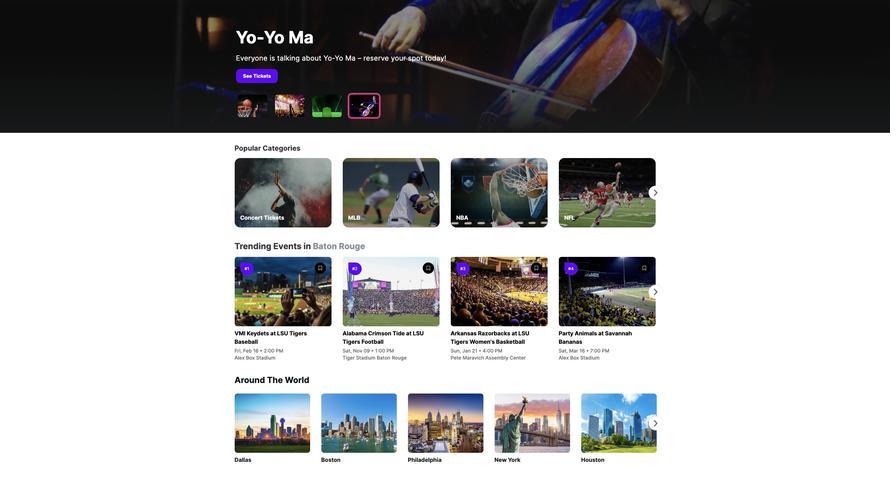 Task type: vqa. For each thing, say whether or not it's contained in the screenshot.


Task type: locate. For each thing, give the bounding box(es) containing it.
dallas image
[[235, 394, 310, 454]]

3 stadium from the left
[[581, 355, 600, 361]]

box down feb
[[246, 355, 255, 361]]

tigers inside vmi keydets at lsu tigers baseball fri, feb 16 • 2:00 pm alex box stadium
[[290, 330, 307, 337]]

ma left – on the top left
[[346, 54, 356, 62]]

1 16 from the left
[[253, 348, 259, 354]]

1 vertical spatial tickets
[[264, 215, 284, 222]]

• left 2:00
[[260, 348, 263, 354]]

stadium down 09
[[356, 355, 376, 361]]

alabama crimson tide at lsu tigers football sat, nov 09 • 1:00 pm tiger stadium baton rouge
[[343, 330, 424, 361]]

• right 09
[[372, 348, 374, 354]]

tiger
[[343, 355, 355, 361]]

1 • from the left
[[260, 348, 263, 354]]

rouge
[[392, 355, 407, 361]]

sat, inside alabama crimson tide at lsu tigers football sat, nov 09 • 1:00 pm tiger stadium baton rouge
[[343, 348, 352, 354]]

box
[[246, 355, 255, 361], [571, 355, 579, 361]]

2 pm from the left
[[387, 348, 394, 354]]

1 horizontal spatial 16
[[580, 348, 585, 354]]

nba
[[457, 215, 469, 222]]

tickets right concert
[[264, 215, 284, 222]]

3 at from the left
[[512, 330, 517, 337]]

concert
[[240, 215, 263, 222]]

trending events in
[[235, 242, 311, 252]]

2 lsu from the left
[[413, 330, 424, 337]]

0 horizontal spatial ma
[[289, 27, 314, 48]]

razorbacks
[[478, 330, 511, 337]]

lsu right tide
[[413, 330, 424, 337]]

2 horizontal spatial stadium
[[581, 355, 600, 361]]

maravich
[[463, 355, 485, 361]]

1 pm from the left
[[276, 348, 284, 354]]

stadium for baseball
[[256, 355, 276, 361]]

pm inside vmi keydets at lsu tigers baseball fri, feb 16 • 2:00 pm alex box stadium
[[276, 348, 284, 354]]

tickets inside button
[[253, 73, 271, 79]]

0 horizontal spatial alex
[[235, 355, 245, 361]]

1 horizontal spatial sat,
[[559, 348, 568, 354]]

sat,
[[343, 348, 352, 354], [559, 348, 568, 354]]

vmi keydets at lsu tigers baseball fri, feb 16 • 2:00 pm alex box stadium
[[235, 330, 307, 361]]

sun,
[[451, 348, 461, 354]]

stadium
[[256, 355, 276, 361], [356, 355, 376, 361], [581, 355, 600, 361]]

tickets for concert tickets
[[264, 215, 284, 222]]

2 16 from the left
[[580, 348, 585, 354]]

#3
[[461, 266, 466, 272]]

1 horizontal spatial box
[[571, 355, 579, 361]]

yo- right about
[[324, 54, 335, 62]]

pm
[[276, 348, 284, 354], [387, 348, 394, 354], [495, 348, 503, 354], [602, 348, 610, 354]]

nba link
[[451, 158, 548, 228]]

at right animals
[[599, 330, 604, 337]]

lsu up basketball
[[519, 330, 530, 337]]

1 alex from the left
[[235, 355, 245, 361]]

09
[[364, 348, 370, 354]]

stadium down '7:00'
[[581, 355, 600, 361]]

nov
[[353, 348, 363, 354]]

lsu inside vmi keydets at lsu tigers baseball fri, feb 16 • 2:00 pm alex box stadium
[[277, 330, 288, 337]]

baton
[[377, 355, 391, 361]]

tigers inside alabama crimson tide at lsu tigers football sat, nov 09 • 1:00 pm tiger stadium baton rouge
[[343, 339, 361, 346]]

1 stadium from the left
[[256, 355, 276, 361]]

tigers
[[290, 330, 307, 337], [343, 339, 361, 346], [451, 339, 469, 346]]

boston image
[[321, 394, 397, 454]]

at right keydets
[[271, 330, 276, 337]]

center
[[510, 355, 526, 361]]

at right tide
[[406, 330, 412, 337]]

tickets for see tickets
[[253, 73, 271, 79]]

3 pm from the left
[[495, 348, 503, 354]]

1 horizontal spatial yo-
[[324, 54, 335, 62]]

0 horizontal spatial tigers
[[290, 330, 307, 337]]

spot
[[408, 54, 423, 62]]

• left '7:00'
[[587, 348, 589, 354]]

stadium inside alabama crimson tide at lsu tigers football sat, nov 09 • 1:00 pm tiger stadium baton rouge
[[356, 355, 376, 361]]

2 horizontal spatial tigers
[[451, 339, 469, 346]]

your
[[391, 54, 406, 62]]

yo- up everyone
[[236, 27, 264, 48]]

2 alex from the left
[[559, 355, 569, 361]]

0 horizontal spatial lsu
[[277, 330, 288, 337]]

at inside vmi keydets at lsu tigers baseball fri, feb 16 • 2:00 pm alex box stadium
[[271, 330, 276, 337]]

lsu inside arkansas razorbacks at lsu tigers women's basketball sun, jan 21 • 4:00 pm pete maravich assembly center
[[519, 330, 530, 337]]

pm inside "party animals at savannah bananas sat, mar 16 • 7:00 pm alex box stadium"
[[602, 348, 610, 354]]

4:00
[[483, 348, 494, 354]]

stadium down 2:00
[[256, 355, 276, 361]]

• inside vmi keydets at lsu tigers baseball fri, feb 16 • 2:00 pm alex box stadium
[[260, 348, 263, 354]]

0 vertical spatial tickets
[[253, 73, 271, 79]]

box down mar
[[571, 355, 579, 361]]

tickets
[[253, 73, 271, 79], [264, 215, 284, 222]]

mlb link
[[343, 158, 440, 228]]

pete
[[451, 355, 462, 361]]

at inside "party animals at savannah bananas sat, mar 16 • 7:00 pm alex box stadium"
[[599, 330, 604, 337]]

1 horizontal spatial tigers
[[343, 339, 361, 346]]

mar
[[570, 348, 579, 354]]

1 lsu from the left
[[277, 330, 288, 337]]

ma up about
[[289, 27, 314, 48]]

4 pm from the left
[[602, 348, 610, 354]]

ma
[[289, 27, 314, 48], [346, 54, 356, 62]]

1 horizontal spatial stadium
[[356, 355, 376, 361]]

tide
[[393, 330, 405, 337]]

tigers inside arkansas razorbacks at lsu tigers women's basketball sun, jan 21 • 4:00 pm pete maravich assembly center
[[451, 339, 469, 346]]

2 horizontal spatial lsu
[[519, 330, 530, 337]]

lsu
[[277, 330, 288, 337], [413, 330, 424, 337], [519, 330, 530, 337]]

yo-
[[236, 27, 264, 48], [324, 54, 335, 62]]

4 at from the left
[[599, 330, 604, 337]]

sat, inside "party animals at savannah bananas sat, mar 16 • 7:00 pm alex box stadium"
[[559, 348, 568, 354]]

3 • from the left
[[479, 348, 482, 354]]

1 vertical spatial ma
[[346, 54, 356, 62]]

lsu right keydets
[[277, 330, 288, 337]]

0 vertical spatial yo-
[[236, 27, 264, 48]]

assembly
[[486, 355, 509, 361]]

3 lsu from the left
[[519, 330, 530, 337]]

around the world
[[235, 376, 310, 386]]

popular categories
[[235, 144, 301, 153]]

0 horizontal spatial sat,
[[343, 348, 352, 354]]

• right 21
[[479, 348, 482, 354]]

new york
[[495, 457, 521, 464]]

pm right '7:00'
[[602, 348, 610, 354]]

about
[[302, 54, 322, 62]]

4 • from the left
[[587, 348, 589, 354]]

1 vertical spatial yo
[[335, 54, 344, 62]]

16
[[253, 348, 259, 354], [580, 348, 585, 354]]

pm up assembly
[[495, 348, 503, 354]]

2 sat, from the left
[[559, 348, 568, 354]]

everyone is talking about yo-yo ma – reserve your spot today!
[[236, 54, 447, 62]]

1 horizontal spatial alex
[[559, 355, 569, 361]]

0 horizontal spatial yo
[[264, 27, 285, 48]]

york
[[508, 457, 521, 464]]

alex down the bananas at right
[[559, 355, 569, 361]]

• inside arkansas razorbacks at lsu tigers women's basketball sun, jan 21 • 4:00 pm pete maravich assembly center
[[479, 348, 482, 354]]

sat, left mar
[[559, 348, 568, 354]]

at inside arkansas razorbacks at lsu tigers women's basketball sun, jan 21 • 4:00 pm pete maravich assembly center
[[512, 330, 517, 337]]

at for arkansas
[[512, 330, 517, 337]]

1 at from the left
[[271, 330, 276, 337]]

at for vmi
[[271, 330, 276, 337]]

the
[[267, 376, 283, 386]]

• inside alabama crimson tide at lsu tigers football sat, nov 09 • 1:00 pm tiger stadium baton rouge
[[372, 348, 374, 354]]

•
[[260, 348, 263, 354], [372, 348, 374, 354], [479, 348, 482, 354], [587, 348, 589, 354]]

at
[[271, 330, 276, 337], [406, 330, 412, 337], [512, 330, 517, 337], [599, 330, 604, 337]]

2 • from the left
[[372, 348, 374, 354]]

pm up baton
[[387, 348, 394, 354]]

1:00
[[375, 348, 385, 354]]

lsu inside alabama crimson tide at lsu tigers football sat, nov 09 • 1:00 pm tiger stadium baton rouge
[[413, 330, 424, 337]]

0 vertical spatial ma
[[289, 27, 314, 48]]

alex
[[235, 355, 245, 361], [559, 355, 569, 361]]

yo
[[264, 27, 285, 48], [335, 54, 344, 62]]

2 stadium from the left
[[356, 355, 376, 361]]

1 horizontal spatial lsu
[[413, 330, 424, 337]]

stadium inside vmi keydets at lsu tigers baseball fri, feb 16 • 2:00 pm alex box stadium
[[256, 355, 276, 361]]

0 horizontal spatial stadium
[[256, 355, 276, 361]]

0 horizontal spatial box
[[246, 355, 255, 361]]

mlb
[[348, 215, 361, 222]]

houston
[[582, 457, 605, 464]]

alex down fri, on the left bottom
[[235, 355, 245, 361]]

new
[[495, 457, 507, 464]]

16 right mar
[[580, 348, 585, 354]]

1 sat, from the left
[[343, 348, 352, 354]]

1 box from the left
[[246, 355, 255, 361]]

2 box from the left
[[571, 355, 579, 361]]

fri,
[[235, 348, 242, 354]]

0 horizontal spatial 16
[[253, 348, 259, 354]]

new york image
[[495, 394, 570, 454]]

vmi
[[235, 330, 246, 337]]

0 horizontal spatial yo-
[[236, 27, 264, 48]]

yo up is
[[264, 27, 285, 48]]

1 vertical spatial yo-
[[324, 54, 335, 62]]

at up basketball
[[512, 330, 517, 337]]

16 right feb
[[253, 348, 259, 354]]

sat, up tiger
[[343, 348, 352, 354]]

tickets right see
[[253, 73, 271, 79]]

2 at from the left
[[406, 330, 412, 337]]

pm right 2:00
[[276, 348, 284, 354]]

1 horizontal spatial ma
[[346, 54, 356, 62]]

#4
[[569, 266, 574, 272]]

yo left – on the top left
[[335, 54, 344, 62]]



Task type: describe. For each thing, give the bounding box(es) containing it.
• inside "party animals at savannah bananas sat, mar 16 • 7:00 pm alex box stadium"
[[587, 348, 589, 354]]

see
[[243, 73, 252, 79]]

0 vertical spatial yo
[[264, 27, 285, 48]]

around
[[235, 376, 265, 386]]

concert tickets
[[240, 215, 284, 222]]

alabama
[[343, 330, 367, 337]]

today!
[[425, 54, 447, 62]]

world
[[285, 376, 310, 386]]

at inside alabama crimson tide at lsu tigers football sat, nov 09 • 1:00 pm tiger stadium baton rouge
[[406, 330, 412, 337]]

animals
[[575, 330, 597, 337]]

women's
[[470, 339, 495, 346]]

party
[[559, 330, 574, 337]]

tigers for arkansas razorbacks at lsu tigers women's basketball
[[451, 339, 469, 346]]

1 horizontal spatial yo
[[335, 54, 344, 62]]

yo-yo ma
[[236, 27, 314, 48]]

#1
[[245, 266, 249, 272]]

boston
[[321, 457, 341, 464]]

feb
[[243, 348, 252, 354]]

7:00
[[591, 348, 601, 354]]

at for party
[[599, 330, 604, 337]]

arkansas
[[451, 330, 477, 337]]

lsu for vmi keydets at lsu tigers baseball
[[277, 330, 288, 337]]

alex inside "party animals at savannah bananas sat, mar 16 • 7:00 pm alex box stadium"
[[559, 355, 569, 361]]

stadium inside "party animals at savannah bananas sat, mar 16 • 7:00 pm alex box stadium"
[[581, 355, 600, 361]]

trending
[[235, 242, 272, 252]]

houston image
[[582, 394, 657, 454]]

savannah
[[606, 330, 633, 337]]

jan
[[463, 348, 471, 354]]

is
[[270, 54, 275, 62]]

reserve
[[364, 54, 389, 62]]

#2
[[353, 266, 358, 272]]

21
[[472, 348, 478, 354]]

see tickets button
[[236, 69, 278, 83]]

see tickets link
[[236, 69, 655, 83]]

box inside vmi keydets at lsu tigers baseball fri, feb 16 • 2:00 pm alex box stadium
[[246, 355, 255, 361]]

in
[[304, 242, 311, 252]]

events
[[274, 242, 302, 252]]

categories
[[263, 144, 301, 153]]

everyone
[[236, 54, 268, 62]]

16 inside vmi keydets at lsu tigers baseball fri, feb 16 • 2:00 pm alex box stadium
[[253, 348, 259, 354]]

16 inside "party animals at savannah bananas sat, mar 16 • 7:00 pm alex box stadium"
[[580, 348, 585, 354]]

concert tickets link
[[235, 158, 332, 228]]

baseball
[[235, 339, 258, 346]]

box inside "party animals at savannah bananas sat, mar 16 • 7:00 pm alex box stadium"
[[571, 355, 579, 361]]

keydets
[[247, 330, 269, 337]]

philadelphia
[[408, 457, 442, 464]]

talking
[[277, 54, 300, 62]]

nfl
[[565, 215, 575, 222]]

football
[[362, 339, 384, 346]]

tigers for vmi keydets at lsu tigers baseball
[[290, 330, 307, 337]]

bananas
[[559, 339, 583, 346]]

dallas
[[235, 457, 252, 464]]

pm inside alabama crimson tide at lsu tigers football sat, nov 09 • 1:00 pm tiger stadium baton rouge
[[387, 348, 394, 354]]

2:00
[[264, 348, 275, 354]]

stadium for tigers
[[356, 355, 376, 361]]

basketball
[[496, 339, 525, 346]]

philadelphia image
[[408, 394, 484, 454]]

crimson
[[368, 330, 392, 337]]

alex inside vmi keydets at lsu tigers baseball fri, feb 16 • 2:00 pm alex box stadium
[[235, 355, 245, 361]]

nfl link
[[559, 158, 656, 228]]

see tickets
[[243, 73, 271, 79]]

–
[[358, 54, 362, 62]]

party animals at savannah bananas sat, mar 16 • 7:00 pm alex box stadium
[[559, 330, 633, 361]]

lsu for arkansas razorbacks at lsu tigers women's basketball
[[519, 330, 530, 337]]

pm inside arkansas razorbacks at lsu tigers women's basketball sun, jan 21 • 4:00 pm pete maravich assembly center
[[495, 348, 503, 354]]

arkansas razorbacks at lsu tigers women's basketball sun, jan 21 • 4:00 pm pete maravich assembly center
[[451, 330, 530, 361]]

popular
[[235, 144, 261, 153]]



